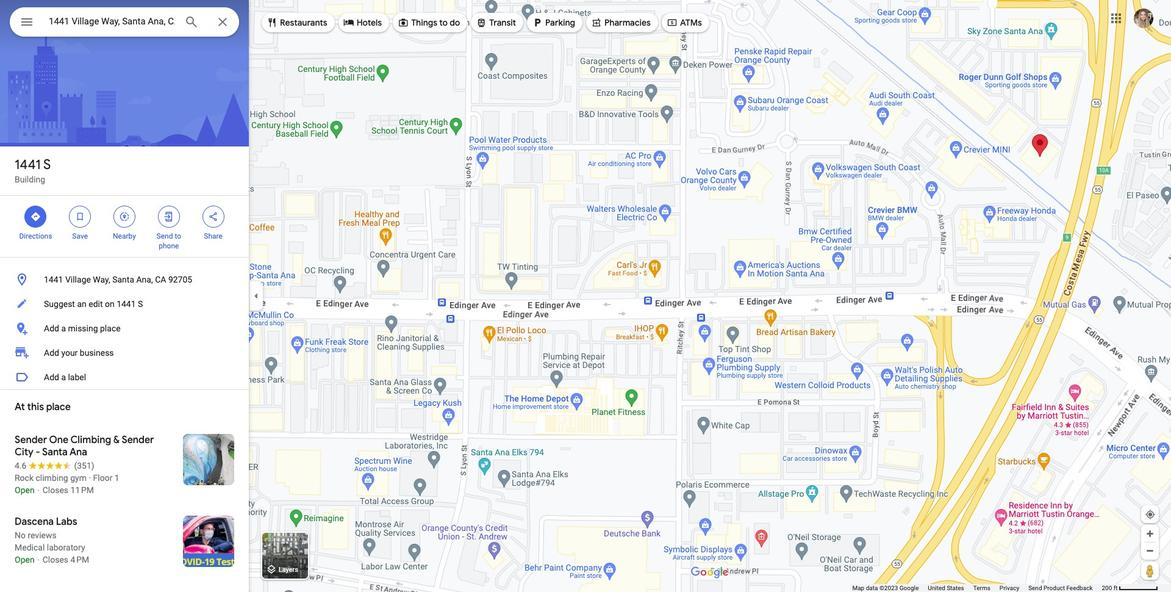 Task type: describe. For each thing, give the bounding box(es) containing it.
1441 Village Way, Santa Ana, CA 92705 field
[[10, 7, 239, 37]]

zoom in image
[[1146, 529, 1156, 538]]

privacy
[[1000, 585, 1020, 591]]

medical
[[15, 543, 45, 552]]


[[208, 210, 219, 223]]

a for label
[[61, 372, 66, 382]]

 button
[[10, 7, 44, 39]]

 pharmacies
[[591, 16, 651, 29]]

product
[[1044, 585, 1066, 591]]

to inside send to phone
[[175, 232, 181, 241]]

climbing
[[36, 473, 68, 483]]

show your location image
[[1146, 509, 1157, 520]]


[[119, 210, 130, 223]]

send product feedback
[[1029, 585, 1094, 591]]

1441 village way, santa ana, ca 92705 button
[[0, 267, 249, 292]]

way,
[[93, 275, 110, 284]]

 search field
[[10, 7, 239, 39]]

send for send to phone
[[157, 232, 173, 241]]

transit
[[490, 17, 516, 28]]

1441 for village
[[44, 275, 63, 284]]

add for add a label
[[44, 372, 59, 382]]

actions for 1441 s region
[[0, 196, 249, 257]]

village
[[65, 275, 91, 284]]

closes for labs
[[43, 555, 68, 565]]

zoom out image
[[1146, 546, 1156, 555]]

(351)
[[74, 461, 94, 471]]


[[667, 16, 678, 29]]

city
[[15, 446, 33, 458]]

parking
[[546, 17, 576, 28]]

add for add your business
[[44, 348, 59, 358]]

laboratory
[[47, 543, 85, 552]]

no
[[15, 530, 26, 540]]


[[267, 16, 278, 29]]

building
[[15, 175, 45, 184]]

privacy button
[[1000, 584, 1020, 592]]

an
[[77, 299, 87, 309]]

add your business
[[44, 348, 114, 358]]

things
[[412, 17, 438, 28]]

200
[[1103, 585, 1113, 591]]

add a missing place button
[[0, 316, 249, 341]]

add your business link
[[0, 341, 249, 365]]


[[398, 16, 409, 29]]

to inside  things to do
[[440, 17, 448, 28]]

dascena labs no reviews medical laboratory open ⋅ closes 4 pm
[[15, 516, 89, 565]]


[[476, 16, 487, 29]]

200 ft button
[[1103, 585, 1159, 591]]

2 sender from the left
[[122, 434, 154, 446]]

add a label
[[44, 372, 86, 382]]

none field inside 1441 village way, santa ana, ca 92705 field
[[49, 14, 175, 29]]


[[20, 13, 34, 31]]

edit
[[89, 299, 103, 309]]

label
[[68, 372, 86, 382]]

ft
[[1114, 585, 1119, 591]]

footer inside 'google maps' element
[[853, 584, 1103, 592]]

hotels
[[357, 17, 382, 28]]

terms
[[974, 585, 991, 591]]

ana,
[[136, 275, 153, 284]]

&
[[113, 434, 120, 446]]

dascena
[[15, 516, 54, 528]]

states
[[948, 585, 965, 591]]

floor
[[93, 473, 113, 483]]

labs
[[56, 516, 77, 528]]

add for add a missing place
[[44, 324, 59, 333]]

add a missing place
[[44, 324, 121, 333]]

united states
[[929, 585, 965, 591]]

92705
[[168, 275, 192, 284]]

1 sender from the left
[[15, 434, 47, 446]]

united
[[929, 585, 946, 591]]

directions
[[19, 232, 52, 241]]

4 pm
[[71, 555, 89, 565]]

layers
[[279, 566, 298, 574]]

map
[[853, 585, 865, 591]]



Task type: vqa. For each thing, say whether or not it's contained in the screenshot.


Task type: locate. For each thing, give the bounding box(es) containing it.
2 horizontal spatial 1441
[[117, 299, 136, 309]]

 restaurants
[[267, 16, 328, 29]]

open inside dascena labs no reviews medical laboratory open ⋅ closes 4 pm
[[15, 555, 35, 565]]

sender
[[15, 434, 47, 446], [122, 434, 154, 446]]

0 vertical spatial place
[[100, 324, 121, 333]]

missing
[[68, 324, 98, 333]]

0 horizontal spatial place
[[46, 401, 71, 413]]

1 vertical spatial send
[[1029, 585, 1043, 591]]

rock climbing gym · floor 1 open ⋅ closes 11 pm
[[15, 473, 119, 495]]

0 horizontal spatial s
[[43, 156, 51, 173]]

share
[[204, 232, 223, 241]]

0 horizontal spatial sender
[[15, 434, 47, 446]]

a
[[61, 324, 66, 333], [61, 372, 66, 382]]

0 vertical spatial open
[[15, 485, 35, 495]]

closes inside rock climbing gym · floor 1 open ⋅ closes 11 pm
[[43, 485, 68, 495]]

send for send product feedback
[[1029, 585, 1043, 591]]

⋅ inside rock climbing gym · floor 1 open ⋅ closes 11 pm
[[37, 485, 40, 495]]

open
[[15, 485, 35, 495], [15, 555, 35, 565]]

1 horizontal spatial s
[[138, 299, 143, 309]]

2 a from the top
[[61, 372, 66, 382]]

1441 inside 1441 s building
[[15, 156, 41, 173]]

 parking
[[532, 16, 576, 29]]

1441
[[15, 156, 41, 173], [44, 275, 63, 284], [117, 299, 136, 309]]

0 vertical spatial to
[[440, 17, 448, 28]]

1
[[115, 473, 119, 483]]

4.6 stars 351 reviews image
[[15, 460, 94, 472]]

0 horizontal spatial to
[[175, 232, 181, 241]]

send inside send to phone
[[157, 232, 173, 241]]

place inside button
[[100, 324, 121, 333]]

save
[[72, 232, 88, 241]]

2 vertical spatial 1441
[[117, 299, 136, 309]]


[[591, 16, 602, 29]]

feedback
[[1067, 585, 1094, 591]]

google
[[900, 585, 919, 591]]

0 vertical spatial ⋅
[[37, 485, 40, 495]]

0 horizontal spatial send
[[157, 232, 173, 241]]

1 horizontal spatial sender
[[122, 434, 154, 446]]

your
[[61, 348, 78, 358]]

show street view coverage image
[[1142, 562, 1160, 580]]

united states button
[[929, 584, 965, 592]]

collapse side panel image
[[250, 289, 263, 303]]

1 vertical spatial santa
[[42, 446, 68, 458]]

closes for climbing
[[43, 485, 68, 495]]


[[30, 210, 41, 223]]

google maps element
[[0, 0, 1172, 592]]

2 open from the top
[[15, 555, 35, 565]]

1 vertical spatial ⋅
[[37, 555, 40, 565]]


[[163, 210, 174, 223]]

1 horizontal spatial santa
[[112, 275, 134, 284]]

a left missing
[[61, 324, 66, 333]]

200 ft
[[1103, 585, 1119, 591]]

reviews
[[28, 530, 57, 540]]

santa left ana,
[[112, 275, 134, 284]]

2 closes from the top
[[43, 555, 68, 565]]

1 vertical spatial 1441
[[44, 275, 63, 284]]

1441 left village
[[44, 275, 63, 284]]

2 vertical spatial add
[[44, 372, 59, 382]]

3 add from the top
[[44, 372, 59, 382]]

suggest an edit on 1441 s
[[44, 299, 143, 309]]

 atms
[[667, 16, 702, 29]]

restaurants
[[280, 17, 328, 28]]

santa up 4.6 stars 351 reviews image
[[42, 446, 68, 458]]

0 vertical spatial send
[[157, 232, 173, 241]]

1 closes from the top
[[43, 485, 68, 495]]

a left label
[[61, 372, 66, 382]]

suggest an edit on 1441 s button
[[0, 292, 249, 316]]

closes down laboratory
[[43, 555, 68, 565]]

s inside 1441 s building
[[43, 156, 51, 173]]

©2023
[[880, 585, 899, 591]]

1 a from the top
[[61, 324, 66, 333]]

do
[[450, 17, 460, 28]]

1 horizontal spatial to
[[440, 17, 448, 28]]

1 open from the top
[[15, 485, 35, 495]]

pharmacies
[[605, 17, 651, 28]]

sender one climbing & sender city - santa ana
[[15, 434, 154, 458]]

⋅ inside dascena labs no reviews medical laboratory open ⋅ closes 4 pm
[[37, 555, 40, 565]]

suggest
[[44, 299, 75, 309]]

to up phone
[[175, 232, 181, 241]]

2 add from the top
[[44, 348, 59, 358]]

1 horizontal spatial send
[[1029, 585, 1043, 591]]


[[532, 16, 543, 29]]

open down rock
[[15, 485, 35, 495]]

sender up 4.6
[[15, 434, 47, 446]]

terms button
[[974, 584, 991, 592]]

1441 inside 1441 village way, santa ana, ca 92705 button
[[44, 275, 63, 284]]

footer containing map data ©2023 google
[[853, 584, 1103, 592]]

1 vertical spatial closes
[[43, 555, 68, 565]]

1441 right on
[[117, 299, 136, 309]]

None field
[[49, 14, 175, 29]]

s inside button
[[138, 299, 143, 309]]

0 vertical spatial a
[[61, 324, 66, 333]]

gym
[[70, 473, 87, 483]]

 things to do
[[398, 16, 460, 29]]

place down on
[[100, 324, 121, 333]]

1 vertical spatial place
[[46, 401, 71, 413]]

open down medical
[[15, 555, 35, 565]]

business
[[80, 348, 114, 358]]

a for missing
[[61, 324, 66, 333]]

send inside button
[[1029, 585, 1043, 591]]

to left do
[[440, 17, 448, 28]]

send product feedback button
[[1029, 584, 1094, 592]]

1441 s building
[[15, 156, 51, 184]]

0 vertical spatial add
[[44, 324, 59, 333]]

s down ana,
[[138, 299, 143, 309]]

1441 inside 'suggest an edit on 1441 s' button
[[117, 299, 136, 309]]

open for rock
[[15, 485, 35, 495]]

1 vertical spatial s
[[138, 299, 143, 309]]

to
[[440, 17, 448, 28], [175, 232, 181, 241]]

s
[[43, 156, 51, 173], [138, 299, 143, 309]]

1 vertical spatial add
[[44, 348, 59, 358]]

1 vertical spatial open
[[15, 555, 35, 565]]

add down suggest
[[44, 324, 59, 333]]

santa inside sender one climbing & sender city - santa ana
[[42, 446, 68, 458]]

0 vertical spatial s
[[43, 156, 51, 173]]

sender right & in the left of the page
[[122, 434, 154, 446]]

phone
[[159, 242, 179, 250]]

closes inside dascena labs no reviews medical laboratory open ⋅ closes 4 pm
[[43, 555, 68, 565]]

1441 village way, santa ana, ca 92705
[[44, 275, 192, 284]]

add left "your"
[[44, 348, 59, 358]]

0 vertical spatial closes
[[43, 485, 68, 495]]

rock
[[15, 473, 34, 483]]

footer
[[853, 584, 1103, 592]]

0 vertical spatial santa
[[112, 275, 134, 284]]

0 vertical spatial 1441
[[15, 156, 41, 173]]

s up the building
[[43, 156, 51, 173]]

this
[[27, 401, 44, 413]]

one
[[49, 434, 68, 446]]

at
[[15, 401, 25, 413]]

-
[[36, 446, 40, 458]]

add
[[44, 324, 59, 333], [44, 348, 59, 358], [44, 372, 59, 382]]

⋅ for rock
[[37, 485, 40, 495]]

open for dascena
[[15, 555, 35, 565]]

send to phone
[[157, 232, 181, 250]]

1 vertical spatial a
[[61, 372, 66, 382]]

·
[[89, 473, 91, 483]]

 transit
[[476, 16, 516, 29]]

climbing
[[71, 434, 111, 446]]

2 ⋅ from the top
[[37, 555, 40, 565]]

1441 up the building
[[15, 156, 41, 173]]

1 horizontal spatial place
[[100, 324, 121, 333]]

1441 s main content
[[0, 0, 249, 592]]

send up phone
[[157, 232, 173, 241]]

1 add from the top
[[44, 324, 59, 333]]

closes down "climbing"
[[43, 485, 68, 495]]

at this place
[[15, 401, 71, 413]]

data
[[867, 585, 879, 591]]

1 ⋅ from the top
[[37, 485, 40, 495]]

google account: michelle dermenjian  
(michelle.dermenjian@adept.ai) image
[[1135, 8, 1154, 28]]

add left label
[[44, 372, 59, 382]]

place right this
[[46, 401, 71, 413]]

⋅ down "climbing"
[[37, 485, 40, 495]]

1 horizontal spatial 1441
[[44, 275, 63, 284]]

santa inside button
[[112, 275, 134, 284]]

atms
[[681, 17, 702, 28]]

 hotels
[[343, 16, 382, 29]]

11 pm
[[71, 485, 94, 495]]

1 vertical spatial to
[[175, 232, 181, 241]]

ana
[[70, 446, 87, 458]]

0 horizontal spatial santa
[[42, 446, 68, 458]]

⋅ for dascena
[[37, 555, 40, 565]]

send left product
[[1029, 585, 1043, 591]]

santa
[[112, 275, 134, 284], [42, 446, 68, 458]]

nearby
[[113, 232, 136, 241]]

closes
[[43, 485, 68, 495], [43, 555, 68, 565]]

on
[[105, 299, 115, 309]]

⋅ down medical
[[37, 555, 40, 565]]

send
[[157, 232, 173, 241], [1029, 585, 1043, 591]]

open inside rock climbing gym · floor 1 open ⋅ closes 11 pm
[[15, 485, 35, 495]]

map data ©2023 google
[[853, 585, 919, 591]]

4.6
[[15, 461, 27, 471]]

0 horizontal spatial 1441
[[15, 156, 41, 173]]

1441 for s
[[15, 156, 41, 173]]


[[343, 16, 354, 29]]



